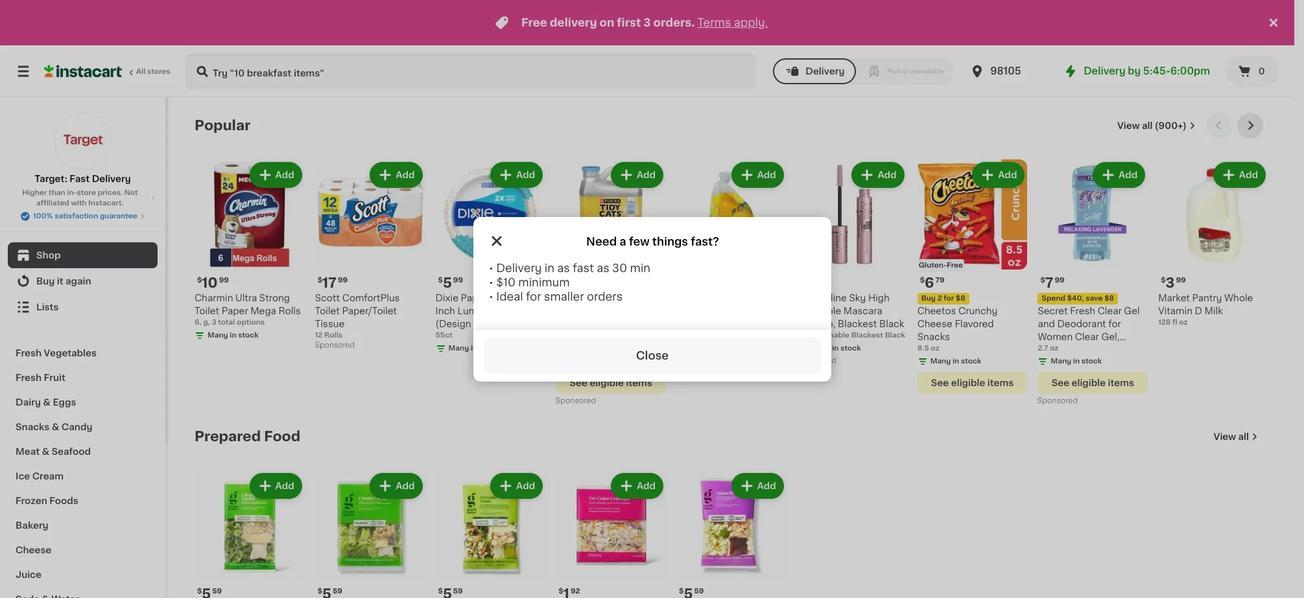 Task type: vqa. For each thing, say whether or not it's contained in the screenshot.
See eligible items related to Crunchy
yes



Task type: describe. For each thing, give the bounding box(es) containing it.
view all (900+) link
[[1118, 119, 1197, 132]]

lists
[[36, 303, 59, 312]]

ice
[[16, 472, 30, 481]]

sponsored badge image down springs
[[556, 398, 596, 405]]

glade
[[585, 333, 612, 342]]

refreshing
[[1039, 346, 1088, 355]]

4 59 from the left
[[453, 588, 463, 595]]

99 for 17
[[338, 277, 348, 284]]

product group containing 6
[[918, 160, 1028, 394]]

product group containing 3
[[1159, 160, 1269, 328]]

stock inside "maybelline sky high washable mascara makeup, blackest black 800 washable blackest black many in stock"
[[841, 345, 862, 352]]

toilet inside the charmin ultra strong toilet paper mega rolls 6, g, 3 total options
[[195, 307, 219, 316]]

stock for 5
[[479, 345, 500, 352]]

buy it again link
[[8, 269, 158, 295]]

& for snacks
[[52, 423, 59, 432]]

sponsored badge image down the 800
[[797, 358, 837, 365]]

options
[[237, 319, 265, 326]]

oz inside the market pantry whole vitamin d milk 128 fl oz
[[1180, 319, 1188, 326]]

2 • from the top
[[489, 277, 493, 288]]

0
[[1259, 67, 1266, 76]]

for inside • delivery in as fast as 30 min • $10 minimum • ideal for smaller orders
[[526, 292, 541, 302]]

fresh for fresh fruit
[[16, 374, 42, 383]]

all stores link
[[44, 53, 171, 90]]

bakery
[[16, 522, 48, 531]]

snacks inside cheetos crunchy cheese flavored snacks 8.5 oz
[[918, 333, 951, 342]]

fees
[[645, 295, 661, 302]]

makeup,
[[797, 320, 836, 329]]

2 save from the left
[[1086, 295, 1103, 302]]

lists link
[[8, 295, 158, 321]]

6,
[[195, 319, 202, 326]]

many inside button
[[690, 319, 710, 326]]

view all
[[1214, 433, 1250, 442]]

cream
[[32, 472, 64, 481]]

cheetos crunchy cheese flavored snacks 8.5 oz
[[918, 307, 998, 352]]

6
[[925, 276, 935, 290]]

0 horizontal spatial snacks
[[16, 423, 50, 432]]

many in stock for spend $40, save $8
[[1051, 358, 1103, 365]]

pantry
[[1193, 294, 1223, 303]]

view all (900+)
[[1118, 121, 1187, 130]]

milk
[[1205, 307, 1224, 316]]

delivery inside button
[[806, 67, 845, 76]]

fresh for fresh vegetables
[[16, 349, 42, 358]]

fl
[[1173, 319, 1178, 326]]

higher than in-store prices. not affiliated with instacart.
[[22, 189, 138, 207]]

orders.
[[654, 18, 695, 28]]

gluten-free
[[919, 262, 964, 269]]

3 inside the charmin ultra strong toilet paper mega rolls 6, g, 3 total options
[[212, 319, 216, 326]]

paper inside dixie paper plates, 8.5 inch lunch/dinner plate (design may vary) 55ct
[[461, 294, 488, 303]]

rolls for mega
[[279, 307, 301, 316]]

1 vertical spatial cheese
[[16, 546, 52, 555]]

many inside "maybelline sky high washable mascara makeup, blackest black 800 washable blackest black many in stock"
[[810, 345, 831, 352]]

store
[[77, 189, 96, 197]]

secret
[[1039, 307, 1068, 316]]

instacart logo image
[[44, 64, 122, 79]]

dixie paper plates, 8.5 inch lunch/dinner plate (design may vary) 55ct
[[436, 294, 545, 339]]

in-
[[67, 189, 77, 197]]

foods
[[49, 497, 78, 506]]

close button
[[484, 338, 821, 374]]

item carousel region containing prepared food
[[195, 424, 1269, 599]]

crunchy
[[959, 307, 998, 316]]

view for view all (900+)
[[1118, 121, 1140, 130]]

target:
[[35, 175, 67, 184]]

d
[[1196, 307, 1203, 316]]

clear inside $ 14 spend $35, save $5 on fees purina tidy cats clumping multi cat litter, glade clear springs
[[614, 333, 638, 342]]

apply.
[[734, 18, 768, 28]]

strong
[[259, 294, 290, 303]]

higher than in-store prices. not affiliated with instacart. link
[[10, 188, 155, 209]]

fast?
[[691, 237, 719, 247]]

$ inside $ 5 99
[[438, 277, 443, 284]]

0 vertical spatial washable
[[797, 307, 842, 316]]

service type group
[[774, 58, 955, 84]]

100%
[[33, 213, 53, 220]]

1 as from the left
[[557, 263, 570, 274]]

800
[[797, 332, 812, 339]]

product group containing 14
[[556, 160, 666, 409]]

eggs
[[53, 398, 76, 408]]

see eligible items button for crunchy
[[918, 372, 1028, 394]]

need a few things fast? dialog
[[473, 217, 832, 382]]

oz inside cheetos crunchy cheese flavored snacks 8.5 oz
[[931, 345, 940, 352]]

vary)
[[496, 320, 520, 329]]

$ 14 spend $35, save $5 on fees purina tidy cats clumping multi cat litter, glade clear springs
[[556, 276, 661, 355]]

shop
[[36, 251, 61, 260]]

vegetables
[[44, 349, 97, 358]]

guarantee
[[100, 213, 137, 220]]

$ inside $ 14 spend $35, save $5 on fees purina tidy cats clumping multi cat litter, glade clear springs
[[559, 277, 564, 284]]

see eligible items button for 14
[[556, 372, 666, 394]]

on inside $ 14 spend $35, save $5 on fees purina tidy cats clumping multi cat litter, glade clear springs
[[634, 295, 643, 302]]

frozen foods
[[16, 497, 78, 506]]

plates,
[[490, 294, 521, 303]]

popular
[[195, 119, 251, 132]]

$ inside $ 3 99
[[1162, 277, 1166, 284]]

3 see eligible items from the left
[[1052, 379, 1135, 388]]

buy for buy 2 for $8
[[922, 295, 936, 302]]

clear left "gel"
[[1098, 307, 1122, 316]]

tidy
[[587, 307, 607, 316]]

all
[[136, 68, 146, 75]]

3 59 from the left
[[333, 588, 343, 595]]

may
[[474, 320, 494, 329]]

stock for 10
[[238, 332, 259, 339]]

meat & seafood link
[[8, 440, 158, 465]]

target: fast delivery logo image
[[54, 113, 111, 170]]

prepared
[[195, 430, 261, 444]]

litter,
[[556, 333, 582, 342]]

buy it again
[[36, 277, 91, 286]]

all stores
[[136, 68, 170, 75]]

clumping
[[556, 320, 600, 329]]

flavored
[[955, 320, 995, 329]]

128
[[1159, 319, 1171, 326]]

gel
[[1125, 307, 1140, 316]]

paper inside the charmin ultra strong toilet paper mega rolls 6, g, 3 total options
[[222, 307, 248, 316]]

99 for 5
[[453, 277, 463, 284]]

see for 14
[[570, 379, 588, 388]]

market pantry whole vitamin d milk 128 fl oz
[[1159, 294, 1254, 326]]

cheese link
[[8, 539, 158, 563]]

orders
[[587, 292, 623, 302]]

deodorant
[[1058, 320, 1107, 329]]

high
[[869, 294, 890, 303]]

& for dairy
[[43, 398, 51, 408]]

1 59 from the left
[[212, 588, 222, 595]]

3 see eligible items button from the left
[[1039, 372, 1149, 394]]

8.5 inside cheetos crunchy cheese flavored snacks 8.5 oz
[[918, 345, 930, 352]]

frozen
[[16, 497, 47, 506]]

many in stock for buy 2 for $8
[[931, 358, 982, 365]]

0 vertical spatial blackest
[[838, 320, 878, 329]]

92
[[571, 588, 580, 595]]

multi
[[603, 320, 625, 329]]

juice link
[[8, 563, 158, 588]]

charmin
[[195, 294, 233, 303]]

buy 2 for $8
[[922, 295, 966, 302]]

free delivery on first 3 orders. terms apply.
[[522, 18, 768, 28]]

product group containing 10
[[195, 160, 305, 344]]

2 horizontal spatial 3
[[1166, 276, 1175, 290]]

in inside button
[[712, 319, 719, 326]]

mega
[[251, 307, 276, 316]]

3 items from the left
[[1109, 379, 1135, 388]]

1 • from the top
[[489, 263, 493, 274]]

paper/toilet
[[342, 307, 397, 316]]

many for 5
[[449, 345, 469, 352]]

sponsored badge image down refreshing on the right bottom of page
[[1039, 398, 1078, 405]]

again
[[66, 277, 91, 286]]

clear down the deodorant
[[1076, 333, 1100, 342]]

for inside secret fresh clear gel and deodorant for women clear gel, refreshing lavender
[[1109, 320, 1122, 329]]

eligible for crunchy
[[952, 379, 986, 388]]

stores
[[147, 68, 170, 75]]

mascara
[[844, 307, 883, 316]]

(design
[[436, 320, 472, 329]]

rolls for 12
[[325, 332, 343, 339]]

dairy & eggs link
[[8, 391, 158, 415]]

stock for buy 2 for $8
[[962, 358, 982, 365]]

and
[[1039, 320, 1056, 329]]



Task type: locate. For each thing, give the bounding box(es) containing it.
3 right g,
[[212, 319, 216, 326]]

meat & seafood
[[16, 448, 91, 457]]

all for view all
[[1239, 433, 1250, 442]]

items for 14
[[626, 379, 653, 388]]

3 eligible from the left
[[1072, 379, 1106, 388]]

frozen foods link
[[8, 489, 158, 514]]

on
[[600, 18, 615, 28], [634, 295, 643, 302]]

fresh up dairy at the bottom
[[16, 374, 42, 383]]

1 horizontal spatial see
[[932, 379, 950, 388]]

1 $8 from the left
[[956, 295, 966, 302]]

3 up the market
[[1166, 276, 1175, 290]]

1 vertical spatial •
[[489, 277, 493, 288]]

14
[[564, 276, 579, 290]]

scott comfortplus toilet paper/toilet tissue 12 rolls
[[315, 294, 400, 339]]

0 horizontal spatial buy
[[36, 277, 55, 286]]

1 horizontal spatial items
[[988, 379, 1014, 388]]

99 inside $ 17 99
[[338, 277, 348, 284]]

1 vertical spatial 8.5
[[918, 345, 930, 352]]

spend up purina
[[560, 295, 584, 302]]

snacks & candy link
[[8, 415, 158, 440]]

save right $40,
[[1086, 295, 1103, 302]]

4 99 from the left
[[1055, 277, 1065, 284]]

98105
[[991, 66, 1022, 76]]

delivery inside • delivery in as fast as 30 min • $10 minimum • ideal for smaller orders
[[496, 263, 542, 274]]

2 see from the left
[[932, 379, 950, 388]]

1 horizontal spatial on
[[634, 295, 643, 302]]

0 vertical spatial 8.5
[[523, 294, 538, 303]]

0 horizontal spatial as
[[557, 263, 570, 274]]

1 horizontal spatial oz
[[1051, 345, 1059, 352]]

see eligible items button
[[556, 372, 666, 394], [918, 372, 1028, 394], [1039, 372, 1149, 394]]

• up lunch/dinner
[[489, 292, 493, 302]]

toilet inside scott comfortplus toilet paper/toilet tissue 12 rolls
[[315, 307, 340, 316]]

many for spend $40, save $8
[[1051, 358, 1072, 365]]

0 vertical spatial all
[[1143, 121, 1153, 130]]

many up close button
[[690, 319, 710, 326]]

1 vertical spatial free
[[947, 262, 964, 269]]

0 vertical spatial buy
[[36, 277, 55, 286]]

99 for 7
[[1055, 277, 1065, 284]]

99 right 5
[[453, 277, 463, 284]]

on right $5
[[634, 295, 643, 302]]

food
[[264, 430, 301, 444]]

eligible for 14
[[590, 379, 624, 388]]

99 inside the $ 7 99
[[1055, 277, 1065, 284]]

2 horizontal spatial see
[[1052, 379, 1070, 388]]

0 vertical spatial item carousel region
[[195, 113, 1269, 414]]

2 horizontal spatial oz
[[1180, 319, 1188, 326]]

1 horizontal spatial buy
[[922, 295, 936, 302]]

99 inside $ 10 99
[[219, 277, 229, 284]]

1 horizontal spatial snacks
[[918, 333, 951, 342]]

$ 6 79
[[921, 276, 945, 290]]

2 vertical spatial 3
[[212, 319, 216, 326]]

3 right first
[[644, 18, 651, 28]]

1 horizontal spatial cheese
[[918, 320, 953, 329]]

cheese down cheetos
[[918, 320, 953, 329]]

sponsored badge image
[[315, 342, 354, 350], [797, 358, 837, 365], [556, 398, 596, 405], [1039, 398, 1078, 405]]

see eligible items down lavender
[[1052, 379, 1135, 388]]

3 • from the top
[[489, 292, 493, 302]]

min
[[630, 263, 651, 274]]

1 spend from the left
[[560, 295, 584, 302]]

spend inside $ 14 spend $35, save $5 on fees purina tidy cats clumping multi cat litter, glade clear springs
[[560, 295, 584, 302]]

see for crunchy
[[932, 379, 950, 388]]

many for buy 2 for $8
[[931, 358, 952, 365]]

see eligible items
[[570, 379, 653, 388], [932, 379, 1014, 388], [1052, 379, 1135, 388]]

2 horizontal spatial eligible
[[1072, 379, 1106, 388]]

cheese down the bakery
[[16, 546, 52, 555]]

• up plates,
[[489, 263, 493, 274]]

1 vertical spatial on
[[634, 295, 643, 302]]

1 vertical spatial rolls
[[325, 332, 343, 339]]

cat
[[628, 320, 644, 329]]

2 horizontal spatial see eligible items button
[[1039, 372, 1149, 394]]

2 eligible from the left
[[952, 379, 986, 388]]

sponsored badge image down 12
[[315, 342, 354, 350]]

fresh up the deodorant
[[1071, 307, 1096, 316]]

$10
[[496, 277, 515, 288]]

& inside 'link'
[[42, 448, 49, 457]]

(900+)
[[1156, 121, 1187, 130]]

free inside limited time offer region
[[522, 18, 548, 28]]

1 vertical spatial fresh
[[16, 349, 42, 358]]

oz down cheetos
[[931, 345, 940, 352]]

1 vertical spatial item carousel region
[[195, 424, 1269, 599]]

99 for 3
[[1177, 277, 1187, 284]]

1 horizontal spatial eligible
[[952, 379, 986, 388]]

1 vertical spatial blackest
[[852, 332, 884, 339]]

free
[[522, 18, 548, 28], [947, 262, 964, 269]]

1 horizontal spatial for
[[944, 295, 955, 302]]

see down cheetos crunchy cheese flavored snacks 8.5 oz
[[932, 379, 950, 388]]

1 horizontal spatial as
[[597, 263, 609, 274]]

2 vertical spatial fresh
[[16, 374, 42, 383]]

product group
[[195, 160, 305, 344], [315, 160, 425, 353], [436, 160, 546, 357], [556, 160, 666, 409], [677, 160, 787, 331], [797, 160, 908, 368], [918, 160, 1028, 394], [1039, 160, 1149, 409], [1159, 160, 1269, 328], [195, 471, 305, 599], [315, 471, 425, 599], [436, 471, 546, 599], [556, 471, 666, 599], [677, 471, 787, 599]]

many down the 800
[[810, 345, 831, 352]]

1 vertical spatial snacks
[[16, 423, 50, 432]]

0 horizontal spatial 3
[[212, 319, 216, 326]]

eligible down lavender
[[1072, 379, 1106, 388]]

2 horizontal spatial items
[[1109, 379, 1135, 388]]

& for meat
[[42, 448, 49, 457]]

1 vertical spatial all
[[1239, 433, 1250, 442]]

for right the 2
[[944, 295, 955, 302]]

buy left the 2
[[922, 295, 936, 302]]

12
[[315, 332, 323, 339]]

toilet
[[195, 307, 219, 316], [315, 307, 340, 316]]

many down total at left bottom
[[208, 332, 228, 339]]

smaller
[[544, 292, 584, 302]]

0 vertical spatial free
[[522, 18, 548, 28]]

cheese inside cheetos crunchy cheese flavored snacks 8.5 oz
[[918, 320, 953, 329]]

ultra
[[236, 294, 257, 303]]

toilet down scott
[[315, 307, 340, 316]]

need
[[586, 237, 617, 247]]

clear down the cat
[[614, 333, 638, 342]]

eligible down the glade
[[590, 379, 624, 388]]

1 horizontal spatial paper
[[461, 294, 488, 303]]

2 horizontal spatial for
[[1109, 320, 1122, 329]]

prepared food link
[[195, 429, 301, 445]]

see eligible items down the glade
[[570, 379, 653, 388]]

in inside "maybelline sky high washable mascara makeup, blackest black 800 washable blackest black many in stock"
[[833, 345, 839, 352]]

rolls down "tissue"
[[325, 332, 343, 339]]

items down lavender
[[1109, 379, 1135, 388]]

3 inside limited time offer region
[[644, 18, 651, 28]]

close
[[636, 351, 669, 361]]

0 vertical spatial fresh
[[1071, 307, 1096, 316]]

items
[[626, 379, 653, 388], [988, 379, 1014, 388], [1109, 379, 1135, 388]]

maybelline
[[797, 294, 847, 303]]

99 inside $ 3 99
[[1177, 277, 1187, 284]]

0 horizontal spatial $8
[[956, 295, 966, 302]]

1 horizontal spatial see eligible items
[[932, 379, 1014, 388]]

dixie
[[436, 294, 459, 303]]

2 59 from the left
[[695, 588, 704, 595]]

$8 right the 2
[[956, 295, 966, 302]]

1 horizontal spatial 3
[[644, 18, 651, 28]]

for up plate
[[526, 292, 541, 302]]

2 see eligible items button from the left
[[918, 372, 1028, 394]]

1 vertical spatial buy
[[922, 295, 936, 302]]

rolls
[[279, 307, 301, 316], [325, 332, 343, 339]]

on left first
[[600, 18, 615, 28]]

0 horizontal spatial see eligible items button
[[556, 372, 666, 394]]

1 save from the left
[[604, 295, 621, 302]]

many in stock for 5
[[449, 345, 500, 352]]

1 horizontal spatial see eligible items button
[[918, 372, 1028, 394]]

0 horizontal spatial items
[[626, 379, 653, 388]]

items down close button
[[626, 379, 653, 388]]

bakery link
[[8, 514, 158, 539]]

0 vertical spatial black
[[880, 320, 905, 329]]

2 item carousel region from the top
[[195, 424, 1269, 599]]

& left candy
[[52, 423, 59, 432]]

delivery by 5:45-6:00pm
[[1084, 66, 1211, 76]]

& right meat
[[42, 448, 49, 457]]

view
[[1118, 121, 1140, 130], [1214, 433, 1237, 442]]

than
[[49, 189, 65, 197]]

99 right 17
[[338, 277, 348, 284]]

meat
[[16, 448, 40, 457]]

clear
[[1098, 307, 1122, 316], [614, 333, 638, 342], [1076, 333, 1100, 342]]

2 99 from the left
[[338, 277, 348, 284]]

washable down maybelline
[[797, 307, 842, 316]]

99 inside $ 5 99
[[453, 277, 463, 284]]

2 see eligible items from the left
[[932, 379, 1014, 388]]

snacks down cheetos
[[918, 333, 951, 342]]

many in stock inside button
[[690, 319, 741, 326]]

toilet up g,
[[195, 307, 219, 316]]

spend up secret on the right of page
[[1042, 295, 1066, 302]]

eligible down cheetos crunchy cheese flavored snacks 8.5 oz
[[952, 379, 986, 388]]

2 toilet from the left
[[315, 307, 340, 316]]

3 99 from the left
[[453, 277, 463, 284]]

1 horizontal spatial $8
[[1105, 295, 1115, 302]]

0 horizontal spatial all
[[1143, 121, 1153, 130]]

0 horizontal spatial spend
[[560, 295, 584, 302]]

$ 17 99
[[318, 276, 348, 290]]

0 horizontal spatial free
[[522, 18, 548, 28]]

2.7 oz
[[1039, 345, 1059, 352]]

view all link
[[1214, 431, 1259, 444]]

delivery button
[[774, 58, 857, 84]]

99 up the market
[[1177, 277, 1187, 284]]

• left $10
[[489, 277, 493, 288]]

cats
[[609, 307, 631, 316]]

1 vertical spatial view
[[1214, 433, 1237, 442]]

0 horizontal spatial toilet
[[195, 307, 219, 316]]

$8 for 7
[[1105, 295, 1115, 302]]

$ inside $ 17 99
[[318, 277, 323, 284]]

1 vertical spatial black
[[886, 332, 906, 339]]

see eligible items button down lavender
[[1039, 372, 1149, 394]]

0 horizontal spatial 8.5
[[523, 294, 538, 303]]

delivery
[[1084, 66, 1126, 76], [806, 67, 845, 76], [92, 175, 131, 184], [496, 263, 542, 274]]

1 99 from the left
[[219, 277, 229, 284]]

2.7
[[1039, 345, 1049, 352]]

1 vertical spatial paper
[[222, 307, 248, 316]]

as up 14
[[557, 263, 570, 274]]

save inside $ 14 spend $35, save $5 on fees purina tidy cats clumping multi cat litter, glade clear springs
[[604, 295, 621, 302]]

1 vertical spatial washable
[[814, 332, 850, 339]]

1 horizontal spatial rolls
[[325, 332, 343, 339]]

maybelline sky high washable mascara makeup, blackest black 800 washable blackest black many in stock
[[797, 294, 906, 352]]

$ 5 99
[[438, 276, 463, 290]]

shop link
[[8, 243, 158, 269]]

0 vertical spatial 3
[[644, 18, 651, 28]]

washable down makeup,
[[814, 332, 850, 339]]

99 right 10
[[219, 277, 229, 284]]

stock
[[721, 319, 741, 326], [238, 332, 259, 339], [479, 345, 500, 352], [841, 345, 862, 352], [962, 358, 982, 365], [1082, 358, 1103, 365]]

1 horizontal spatial toilet
[[315, 307, 340, 316]]

gluten-
[[919, 262, 947, 269]]

2 horizontal spatial see eligible items
[[1052, 379, 1135, 388]]

fresh inside secret fresh clear gel and deodorant for women clear gel, refreshing lavender
[[1071, 307, 1096, 316]]

fast
[[70, 175, 90, 184]]

target: fast delivery link
[[35, 113, 131, 186]]

save up cats
[[604, 295, 621, 302]]

rolls inside scott comfortplus toilet paper/toilet tissue 12 rolls
[[325, 332, 343, 339]]

many for 10
[[208, 332, 228, 339]]

many down cheetos crunchy cheese flavored snacks 8.5 oz
[[931, 358, 952, 365]]

first
[[617, 18, 641, 28]]

buy for buy it again
[[36, 277, 55, 286]]

paper up total at left bottom
[[222, 307, 248, 316]]

product group containing 7
[[1039, 160, 1149, 409]]

fresh fruit
[[16, 374, 65, 383]]

0 horizontal spatial see eligible items
[[570, 379, 653, 388]]

1 horizontal spatial 8.5
[[918, 345, 930, 352]]

$ inside $ 10 99
[[197, 277, 202, 284]]

1 horizontal spatial free
[[947, 262, 964, 269]]

$ 7 99
[[1041, 276, 1065, 290]]

0 vertical spatial snacks
[[918, 333, 951, 342]]

affiliated
[[36, 200, 69, 207]]

0 vertical spatial on
[[600, 18, 615, 28]]

ideal
[[496, 292, 523, 302]]

items for crunchy
[[988, 379, 1014, 388]]

0 horizontal spatial paper
[[222, 307, 248, 316]]

0 vertical spatial &
[[43, 398, 51, 408]]

items down flavored
[[988, 379, 1014, 388]]

99 right 7
[[1055, 277, 1065, 284]]

2 $8 from the left
[[1105, 295, 1115, 302]]

sky
[[850, 294, 866, 303]]

buy left it
[[36, 277, 55, 286]]

2 spend from the left
[[1042, 295, 1066, 302]]

1 see eligible items from the left
[[570, 379, 653, 388]]

0 vertical spatial cheese
[[918, 320, 953, 329]]

all for view all (900+)
[[1143, 121, 1153, 130]]

0 horizontal spatial rolls
[[279, 307, 301, 316]]

snacks down dairy at the bottom
[[16, 423, 50, 432]]

0 horizontal spatial on
[[600, 18, 615, 28]]

0 vertical spatial rolls
[[279, 307, 301, 316]]

view for view all
[[1214, 433, 1237, 442]]

item carousel region
[[195, 113, 1269, 414], [195, 424, 1269, 599]]

see eligible items for 14
[[570, 379, 653, 388]]

0 horizontal spatial see
[[570, 379, 588, 388]]

it
[[57, 277, 63, 286]]

prepared food
[[195, 430, 301, 444]]

see down springs
[[570, 379, 588, 388]]

None search field
[[186, 53, 757, 90]]

blackest
[[838, 320, 878, 329], [852, 332, 884, 339]]

$8 for 6
[[956, 295, 966, 302]]

for up gel,
[[1109, 320, 1122, 329]]

5 99 from the left
[[1177, 277, 1187, 284]]

0 horizontal spatial save
[[604, 295, 621, 302]]

higher
[[22, 189, 47, 197]]

delivery by 5:45-6:00pm link
[[1064, 64, 1211, 79]]

plate
[[522, 307, 545, 316]]

2 vertical spatial •
[[489, 292, 493, 302]]

see eligible items button down cheetos crunchy cheese flavored snacks 8.5 oz
[[918, 372, 1028, 394]]

5:45-
[[1144, 66, 1171, 76]]

$
[[197, 277, 202, 284], [318, 277, 323, 284], [438, 277, 443, 284], [559, 277, 564, 284], [921, 277, 925, 284], [1041, 277, 1046, 284], [1162, 277, 1166, 284], [197, 588, 202, 595], [679, 588, 684, 595], [318, 588, 323, 595], [438, 588, 443, 595], [559, 588, 564, 595]]

2 as from the left
[[597, 263, 609, 274]]

2 items from the left
[[988, 379, 1014, 388]]

8.5 down cheetos
[[918, 345, 930, 352]]

product group containing 5
[[436, 160, 546, 357]]

$40,
[[1068, 295, 1085, 302]]

1 toilet from the left
[[195, 307, 219, 316]]

market
[[1159, 294, 1191, 303]]

free inside product group
[[947, 262, 964, 269]]

ice cream
[[16, 472, 64, 481]]

stock for spend $40, save $8
[[1082, 358, 1103, 365]]

rolls inside the charmin ultra strong toilet paper mega rolls 6, g, 3 total options
[[279, 307, 301, 316]]

8.5 up plate
[[523, 294, 538, 303]]

1 horizontal spatial view
[[1214, 433, 1237, 442]]

item carousel region containing popular
[[195, 113, 1269, 414]]

see eligible items for crunchy
[[932, 379, 1014, 388]]

2 vertical spatial &
[[42, 448, 49, 457]]

0 horizontal spatial for
[[526, 292, 541, 302]]

spend
[[560, 295, 584, 302], [1042, 295, 1066, 302]]

1 items from the left
[[626, 379, 653, 388]]

1 see from the left
[[570, 379, 588, 388]]

product group containing 17
[[315, 160, 425, 353]]

women
[[1039, 333, 1073, 342]]

many in stock for 10
[[208, 332, 259, 339]]

rolls down strong
[[279, 307, 301, 316]]

instacart.
[[88, 200, 124, 207]]

limited time offer region
[[0, 0, 1267, 45]]

0 vertical spatial view
[[1118, 121, 1140, 130]]

1 vertical spatial 3
[[1166, 276, 1175, 290]]

1 vertical spatial &
[[52, 423, 59, 432]]

0 vertical spatial paper
[[461, 294, 488, 303]]

spend $40, save $8
[[1042, 295, 1115, 302]]

fresh up fresh fruit
[[16, 349, 42, 358]]

see eligible items button down the glade
[[556, 372, 666, 394]]

total
[[218, 319, 235, 326]]

1 horizontal spatial all
[[1239, 433, 1250, 442]]

& left eggs
[[43, 398, 51, 408]]

1 see eligible items button from the left
[[556, 372, 666, 394]]

$8 right $40,
[[1105, 295, 1115, 302]]

0 horizontal spatial view
[[1118, 121, 1140, 130]]

1 horizontal spatial save
[[1086, 295, 1103, 302]]

0 horizontal spatial cheese
[[16, 546, 52, 555]]

on inside limited time offer region
[[600, 18, 615, 28]]

paper up lunch/dinner
[[461, 294, 488, 303]]

see eligible items down cheetos crunchy cheese flavored snacks 8.5 oz
[[932, 379, 1014, 388]]

oz right the 2.7
[[1051, 345, 1059, 352]]

8.5 inside dixie paper plates, 8.5 inch lunch/dinner plate (design may vary) 55ct
[[523, 294, 538, 303]]

1 eligible from the left
[[590, 379, 624, 388]]

purina
[[556, 307, 585, 316]]

stock inside button
[[721, 319, 741, 326]]

dairy
[[16, 398, 41, 408]]

$ inside $ 6 79
[[921, 277, 925, 284]]

popular link
[[195, 118, 251, 134]]

many down 55ct
[[449, 345, 469, 352]]

55ct
[[436, 332, 453, 339]]

vitamin
[[1159, 307, 1193, 316]]

as left 30
[[597, 263, 609, 274]]

see down refreshing on the right bottom of page
[[1052, 379, 1070, 388]]

delivery
[[550, 18, 597, 28]]

99 for 10
[[219, 277, 229, 284]]

$35,
[[586, 295, 602, 302]]

in inside • delivery in as fast as 30 min • $10 minimum • ideal for smaller orders
[[545, 263, 554, 274]]

3 see from the left
[[1052, 379, 1070, 388]]

oz right fl
[[1180, 319, 1188, 326]]

0 horizontal spatial oz
[[931, 345, 940, 352]]

$5
[[622, 295, 632, 302]]

0 horizontal spatial eligible
[[590, 379, 624, 388]]

many down refreshing on the right bottom of page
[[1051, 358, 1072, 365]]

0 vertical spatial •
[[489, 263, 493, 274]]

1 horizontal spatial spend
[[1042, 295, 1066, 302]]

$ inside the $ 7 99
[[1041, 277, 1046, 284]]

1 item carousel region from the top
[[195, 113, 1269, 414]]

8.5
[[523, 294, 538, 303], [918, 345, 930, 352]]



